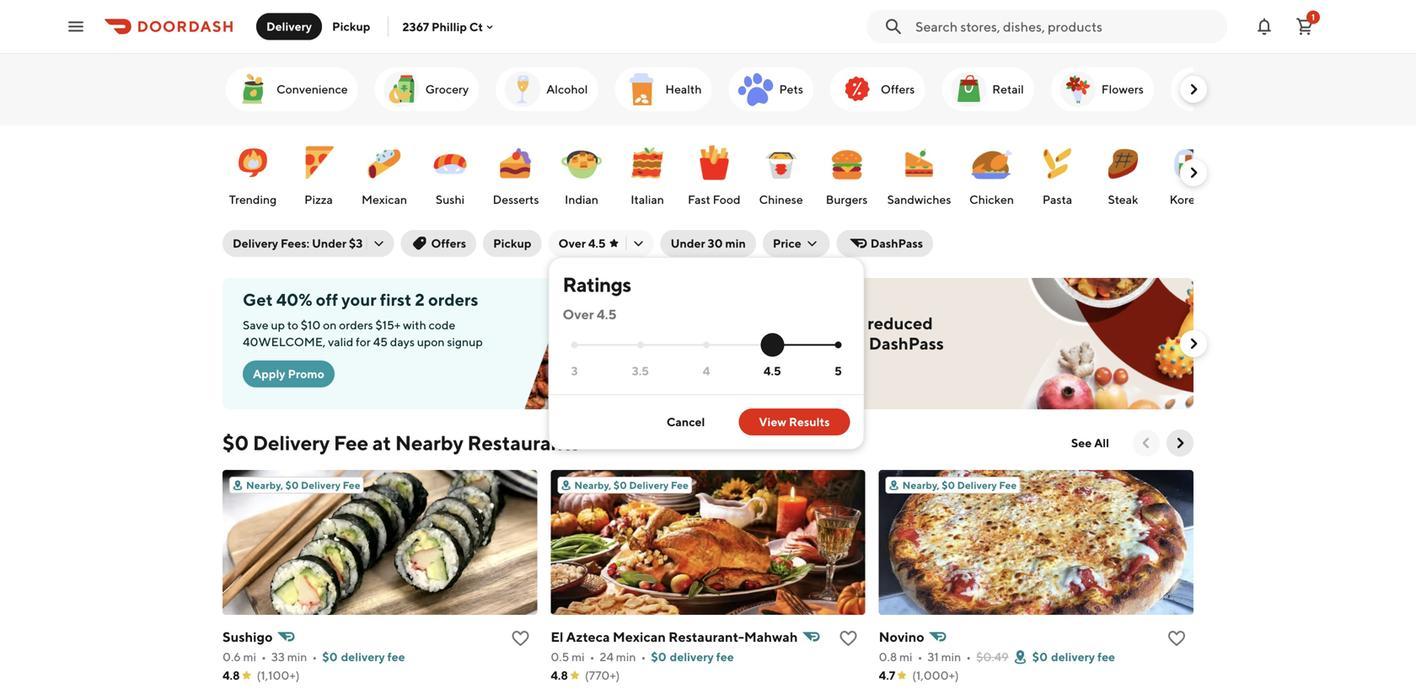 Task type: describe. For each thing, give the bounding box(es) containing it.
2367
[[403, 20, 429, 34]]

5 • from the left
[[918, 651, 923, 664]]

2 vertical spatial 4.5
[[764, 364, 781, 378]]

min for el azteca mexican restaurant-mahwah
[[616, 651, 636, 664]]

30
[[708, 237, 723, 250]]

$0 delivery fee at nearby restaurants
[[223, 431, 580, 455]]

on
[[323, 318, 337, 332]]

4.5 inside button
[[588, 237, 606, 250]]

retail
[[993, 82, 1024, 96]]

apply promo
[[253, 367, 325, 381]]

$3
[[349, 237, 363, 250]]

$0.49
[[977, 651, 1009, 664]]

4.8 for el azteca mexican restaurant-mahwah
[[551, 669, 568, 683]]

pasta
[[1043, 193, 1073, 207]]

apply promo button
[[243, 361, 335, 388]]

1 • from the left
[[261, 651, 266, 664]]

$0 delivery fee at nearby restaurants link
[[223, 430, 580, 457]]

fee for sushigo
[[387, 651, 405, 664]]

chicken
[[970, 193, 1014, 207]]

mi for el azteca mexican restaurant-mahwah
[[572, 651, 585, 664]]

phillip
[[432, 20, 467, 34]]

novino
[[879, 629, 925, 645]]

ratings
[[563, 273, 631, 297]]

0 vertical spatial mexican
[[362, 193, 407, 207]]

Store search: begin typing to search for stores available on DoorDash text field
[[916, 17, 1218, 36]]

0 vertical spatial pickup button
[[322, 13, 381, 40]]

el
[[551, 629, 564, 645]]

valid
[[328, 335, 354, 349]]

alcohol image
[[503, 69, 543, 110]]

33
[[271, 651, 285, 664]]

apply
[[253, 367, 285, 381]]

price button
[[763, 230, 830, 257]]

convenience image
[[233, 69, 273, 110]]

steak
[[1108, 193, 1139, 207]]

nearby, $0 delivery fee for sushigo
[[246, 480, 361, 492]]

up
[[271, 318, 285, 332]]

fast food
[[688, 193, 741, 207]]

try dashpass now button
[[735, 364, 855, 391]]

1 vertical spatial over 4.5
[[563, 307, 617, 323]]

ct
[[469, 20, 483, 34]]

1 vertical spatial mexican
[[613, 629, 666, 645]]

italian
[[631, 193, 664, 207]]

burgers
[[826, 193, 868, 207]]

delivery button
[[256, 13, 322, 40]]

promo
[[288, 367, 325, 381]]

offers button
[[401, 230, 477, 257]]

3 • from the left
[[590, 651, 595, 664]]

cancel button
[[647, 409, 725, 436]]

price
[[773, 237, 802, 250]]

desserts
[[493, 193, 539, 207]]

click to add this store to your saved list image for el azteca mexican restaurant-mahwah
[[839, 629, 859, 649]]

view results
[[759, 415, 830, 429]]

cancel
[[667, 415, 705, 429]]

pets image
[[736, 69, 776, 110]]

offers inside button
[[431, 237, 466, 250]]

1 under from the left
[[312, 237, 347, 250]]

see all link
[[1061, 430, 1120, 457]]

2367 phillip ct
[[403, 20, 483, 34]]

korean
[[1170, 193, 1209, 207]]

click to add this store to your saved list image for novino
[[1167, 629, 1187, 649]]

delivery inside $0 delivery fee at nearby restaurants link
[[253, 431, 330, 455]]

flowers
[[1102, 82, 1144, 96]]

open menu image
[[66, 16, 86, 37]]

offers image
[[837, 69, 878, 110]]

dashpass button
[[837, 230, 934, 257]]

azteca
[[566, 629, 610, 645]]

6 • from the left
[[967, 651, 971, 664]]

nearby
[[395, 431, 464, 455]]

grocery image
[[382, 69, 422, 110]]

with inside $0 delivery fees, reduced service fees with dashpass
[[831, 334, 866, 354]]

delivery inside $0 delivery fees, reduced service fees with dashpass
[[761, 314, 824, 333]]

save
[[243, 318, 269, 332]]

3 stars and over image
[[571, 342, 578, 349]]

$0 inside $0 delivery fees, reduced service fees with dashpass
[[735, 314, 757, 333]]

0.8 mi • 31 min •
[[879, 651, 971, 664]]

signup
[[447, 335, 483, 349]]

nearby, $0 delivery fee for novino
[[903, 480, 1017, 492]]

for
[[356, 335, 371, 349]]

pets link
[[729, 67, 814, 111]]

offers link
[[830, 67, 925, 111]]

over inside button
[[559, 237, 586, 250]]

2 items, open order cart image
[[1295, 16, 1315, 37]]

chinese
[[759, 193, 803, 207]]

indian
[[565, 193, 599, 207]]

4.8 for sushigo
[[223, 669, 240, 683]]

2 • from the left
[[312, 651, 317, 664]]

$0 delivery fees, reduced service fees with dashpass
[[735, 314, 944, 354]]

your
[[342, 290, 377, 310]]

under inside button
[[671, 237, 705, 250]]

min for sushigo
[[287, 651, 307, 664]]

health image
[[622, 69, 662, 110]]

with inside get 40% off your first 2 orders save up to $10 on orders $15+ with code 40welcome, valid for 45 days upon signup
[[403, 318, 426, 332]]

(1,100+)
[[257, 669, 300, 683]]

fee for novino
[[999, 480, 1017, 492]]

previous button of carousel image
[[1138, 435, 1155, 452]]

0.5 mi • 24 min • $0 delivery fee
[[551, 651, 734, 664]]

1 vertical spatial pickup button
[[483, 230, 542, 257]]

fees
[[795, 334, 828, 354]]

3 fee from the left
[[1098, 651, 1116, 664]]

delivery inside delivery button
[[266, 19, 312, 33]]

1
[[1312, 12, 1315, 22]]

see all
[[1072, 436, 1110, 450]]

get 40% off your first 2 orders save up to $10 on orders $15+ with code 40welcome, valid for 45 days upon signup
[[243, 290, 483, 349]]

sandwiches
[[888, 193, 952, 207]]

to
[[287, 318, 298, 332]]

health link
[[615, 67, 712, 111]]

$0 delivery fee
[[1033, 651, 1116, 664]]

min for novino
[[942, 651, 961, 664]]

2367 phillip ct button
[[403, 20, 497, 34]]

notification bell image
[[1255, 16, 1275, 37]]



Task type: locate. For each thing, give the bounding box(es) containing it.
mi for novino
[[900, 651, 913, 664]]

offers right the offers icon
[[881, 82, 915, 96]]

• left 24
[[590, 651, 595, 664]]

el azteca mexican restaurant-mahwah
[[551, 629, 798, 645]]

orders up code
[[428, 290, 479, 310]]

with up days
[[403, 318, 426, 332]]

1 nearby, $0 delivery fee from the left
[[246, 480, 361, 492]]

4.5
[[588, 237, 606, 250], [597, 307, 617, 323], [764, 364, 781, 378]]

40welcome,
[[243, 335, 326, 349]]

mexican
[[362, 193, 407, 207], [613, 629, 666, 645]]

nearby, for novino
[[903, 480, 940, 492]]

under left $3 on the left
[[312, 237, 347, 250]]

1 vertical spatial orders
[[339, 318, 373, 332]]

1 horizontal spatial 4.8
[[551, 669, 568, 683]]

0.6 mi • 33 min • $0 delivery fee
[[223, 651, 405, 664]]

0 horizontal spatial offers
[[431, 237, 466, 250]]

2 nearby, $0 delivery fee from the left
[[574, 480, 689, 492]]

2 click to add this store to your saved list image from the left
[[1167, 629, 1187, 649]]

3 mi from the left
[[900, 651, 913, 664]]

1 horizontal spatial orders
[[428, 290, 479, 310]]

1 horizontal spatial nearby,
[[574, 480, 612, 492]]

0 horizontal spatial mi
[[243, 651, 256, 664]]

flowers image
[[1058, 69, 1098, 110]]

dashpass down "reduced"
[[869, 334, 944, 354]]

over
[[559, 237, 586, 250], [563, 307, 594, 323]]

orders up for
[[339, 318, 373, 332]]

2 fee from the left
[[716, 651, 734, 664]]

dashpass inside $0 delivery fees, reduced service fees with dashpass
[[869, 334, 944, 354]]

0.5
[[551, 651, 569, 664]]

1 horizontal spatial mexican
[[613, 629, 666, 645]]

retail image
[[949, 69, 989, 110]]

• down el azteca mexican restaurant-mahwah
[[641, 651, 646, 664]]

0 vertical spatial orders
[[428, 290, 479, 310]]

fast
[[688, 193, 711, 207]]

alcohol link
[[496, 67, 598, 111]]

1 horizontal spatial click to add this store to your saved list image
[[1167, 629, 1187, 649]]

try dashpass now
[[745, 371, 845, 384]]

0 horizontal spatial with
[[403, 318, 426, 332]]

1 horizontal spatial pickup button
[[483, 230, 542, 257]]

fees:
[[281, 237, 310, 250]]

3
[[571, 364, 578, 378]]

2 vertical spatial dashpass
[[765, 371, 817, 384]]

• left 33
[[261, 651, 266, 664]]

(770+)
[[585, 669, 620, 683]]

pets
[[780, 82, 803, 96]]

trending
[[229, 193, 277, 207]]

0 horizontal spatial click to add this store to your saved list image
[[839, 629, 859, 649]]

sushi
[[436, 193, 465, 207]]

31
[[928, 651, 939, 664]]

min inside button
[[725, 237, 746, 250]]

get
[[243, 290, 273, 310]]

2 under from the left
[[671, 237, 705, 250]]

fee for el azteca mexican restaurant-mahwah
[[671, 480, 689, 492]]

over 4.5 button
[[549, 230, 654, 257]]

4.5 down the ratings at the left
[[597, 307, 617, 323]]

2 horizontal spatial fee
[[1098, 651, 1116, 664]]

restaurants
[[468, 431, 580, 455]]

dashpass
[[871, 237, 923, 250], [869, 334, 944, 354], [765, 371, 817, 384]]

0 horizontal spatial orders
[[339, 318, 373, 332]]

mi
[[243, 651, 256, 664], [572, 651, 585, 664], [900, 651, 913, 664]]

under left 30
[[671, 237, 705, 250]]

1 horizontal spatial fee
[[716, 651, 734, 664]]

mexican up $3 on the left
[[362, 193, 407, 207]]

pickup button down the desserts
[[483, 230, 542, 257]]

• left 31
[[918, 651, 923, 664]]

grocery
[[425, 82, 469, 96]]

3 nearby, $0 delivery fee from the left
[[903, 480, 1017, 492]]

catering image
[[1178, 69, 1218, 110]]

0 vertical spatial over
[[559, 237, 586, 250]]

offers down sushi
[[431, 237, 466, 250]]

4.8 down the 0.5
[[551, 669, 568, 683]]

health
[[666, 82, 702, 96]]

pickup button
[[322, 13, 381, 40], [483, 230, 542, 257]]

0 vertical spatial over 4.5
[[559, 237, 606, 250]]

over 4.5 down indian
[[559, 237, 606, 250]]

0 vertical spatial pickup
[[332, 19, 371, 33]]

fee for el azteca mexican restaurant-mahwah
[[716, 651, 734, 664]]

$15+
[[376, 318, 401, 332]]

mi right 0.6
[[243, 651, 256, 664]]

with down the fees, on the right top
[[831, 334, 866, 354]]

24
[[600, 651, 614, 664]]

mi for sushigo
[[243, 651, 256, 664]]

min right 31
[[942, 651, 961, 664]]

0 horizontal spatial nearby, $0 delivery fee
[[246, 480, 361, 492]]

convenience
[[277, 82, 348, 96]]

1 nearby, from the left
[[246, 480, 283, 492]]

4 • from the left
[[641, 651, 646, 664]]

orders
[[428, 290, 479, 310], [339, 318, 373, 332]]

1 horizontal spatial under
[[671, 237, 705, 250]]

1 horizontal spatial nearby, $0 delivery fee
[[574, 480, 689, 492]]

grocery link
[[375, 67, 479, 111]]

nearby, $0 delivery fee
[[246, 480, 361, 492], [574, 480, 689, 492], [903, 480, 1017, 492]]

0.8
[[879, 651, 897, 664]]

4.7
[[879, 669, 896, 683]]

next button of carousel image
[[1186, 81, 1202, 98], [1186, 164, 1202, 181], [1186, 336, 1202, 352], [1172, 435, 1189, 452]]

sushigo
[[223, 629, 273, 645]]

0 horizontal spatial nearby,
[[246, 480, 283, 492]]

1 vertical spatial with
[[831, 334, 866, 354]]

0 horizontal spatial pickup button
[[322, 13, 381, 40]]

1 horizontal spatial with
[[831, 334, 866, 354]]

nearby, for el azteca mexican restaurant-mahwah
[[574, 480, 612, 492]]

service
[[735, 334, 791, 354]]

pizza
[[304, 193, 333, 207]]

1 click to add this store to your saved list image from the left
[[839, 629, 859, 649]]

•
[[261, 651, 266, 664], [312, 651, 317, 664], [590, 651, 595, 664], [641, 651, 646, 664], [918, 651, 923, 664], [967, 651, 971, 664]]

4.5 up the ratings at the left
[[588, 237, 606, 250]]

click to add this store to your saved list image
[[839, 629, 859, 649], [1167, 629, 1187, 649]]

0 horizontal spatial fee
[[387, 651, 405, 664]]

dashpass down sandwiches
[[871, 237, 923, 250]]

4 stars and over image
[[703, 342, 710, 349]]

45
[[373, 335, 388, 349]]

2 4.8 from the left
[[551, 669, 568, 683]]

dashpass right the try
[[765, 371, 817, 384]]

1 vertical spatial offers
[[431, 237, 466, 250]]

under 30 min button
[[661, 230, 756, 257]]

2 horizontal spatial mi
[[900, 651, 913, 664]]

2 mi from the left
[[572, 651, 585, 664]]

mi right the 0.5
[[572, 651, 585, 664]]

• left "$0.49"
[[967, 651, 971, 664]]

off
[[316, 290, 338, 310]]

mi right 0.8
[[900, 651, 913, 664]]

delivery
[[761, 314, 824, 333], [341, 651, 385, 664], [670, 651, 714, 664], [1051, 651, 1095, 664]]

nearby, $0 delivery fee for el azteca mexican restaurant-mahwah
[[574, 480, 689, 492]]

food
[[713, 193, 741, 207]]

2
[[415, 290, 425, 310]]

min right 24
[[616, 651, 636, 664]]

0 vertical spatial 4.5
[[588, 237, 606, 250]]

fee
[[387, 651, 405, 664], [716, 651, 734, 664], [1098, 651, 1116, 664]]

5 stars and over image
[[835, 342, 842, 349]]

2 horizontal spatial nearby, $0 delivery fee
[[903, 480, 1017, 492]]

days
[[390, 335, 415, 349]]

upon
[[417, 335, 445, 349]]

first
[[380, 290, 412, 310]]

1 4.8 from the left
[[223, 669, 240, 683]]

all
[[1095, 436, 1110, 450]]

1 mi from the left
[[243, 651, 256, 664]]

pickup down the desserts
[[493, 237, 532, 250]]

4.5 right the try
[[764, 364, 781, 378]]

delivery fees: under $3
[[233, 237, 363, 250]]

results
[[789, 415, 830, 429]]

try
[[745, 371, 762, 384]]

pickup right delivery button
[[332, 19, 371, 33]]

over up the 3 stars and over image
[[563, 307, 594, 323]]

alcohol
[[546, 82, 588, 96]]

4.8 down 0.6
[[223, 669, 240, 683]]

at
[[372, 431, 391, 455]]

restaurant-
[[669, 629, 744, 645]]

3.5 stars and over image
[[637, 342, 644, 349]]

over 4.5 down the ratings at the left
[[563, 307, 617, 323]]

fee for sushigo
[[343, 480, 361, 492]]

1 fee from the left
[[387, 651, 405, 664]]

pickup button left 2367
[[322, 13, 381, 40]]

over 4.5 inside over 4.5 button
[[559, 237, 606, 250]]

mahwah
[[744, 629, 798, 645]]

0 vertical spatial offers
[[881, 82, 915, 96]]

0 horizontal spatial under
[[312, 237, 347, 250]]

0 horizontal spatial mexican
[[362, 193, 407, 207]]

mexican up 0.5 mi • 24 min • $0 delivery fee
[[613, 629, 666, 645]]

1 vertical spatial dashpass
[[869, 334, 944, 354]]

reduced
[[868, 314, 933, 333]]

trending link
[[224, 134, 282, 212]]

0 vertical spatial with
[[403, 318, 426, 332]]

1 vertical spatial over
[[563, 307, 594, 323]]

0 vertical spatial dashpass
[[871, 237, 923, 250]]

1 horizontal spatial offers
[[881, 82, 915, 96]]

1 button
[[1288, 10, 1322, 43]]

see
[[1072, 436, 1092, 450]]

2 nearby, from the left
[[574, 480, 612, 492]]

flowers link
[[1051, 67, 1154, 111]]

over down indian
[[559, 237, 586, 250]]

• right 33
[[312, 651, 317, 664]]

retail link
[[942, 67, 1034, 111]]

0 horizontal spatial pickup
[[332, 19, 371, 33]]

1 horizontal spatial pickup
[[493, 237, 532, 250]]

under
[[312, 237, 347, 250], [671, 237, 705, 250]]

1 horizontal spatial mi
[[572, 651, 585, 664]]

3 nearby, from the left
[[903, 480, 940, 492]]

nearby, for sushigo
[[246, 480, 283, 492]]

1 vertical spatial pickup
[[493, 237, 532, 250]]

click to add this store to your saved list image
[[510, 629, 531, 649]]

2 horizontal spatial nearby,
[[903, 480, 940, 492]]

$10
[[301, 318, 321, 332]]

view results button
[[739, 409, 850, 436]]

5
[[835, 364, 842, 378]]

40%
[[276, 290, 312, 310]]

min right 30
[[725, 237, 746, 250]]

1 vertical spatial 4.5
[[597, 307, 617, 323]]

0 horizontal spatial 4.8
[[223, 669, 240, 683]]

fees,
[[827, 314, 864, 333]]

min right 33
[[287, 651, 307, 664]]



Task type: vqa. For each thing, say whether or not it's contained in the screenshot.
Add corresponding to Skin (3pc)
no



